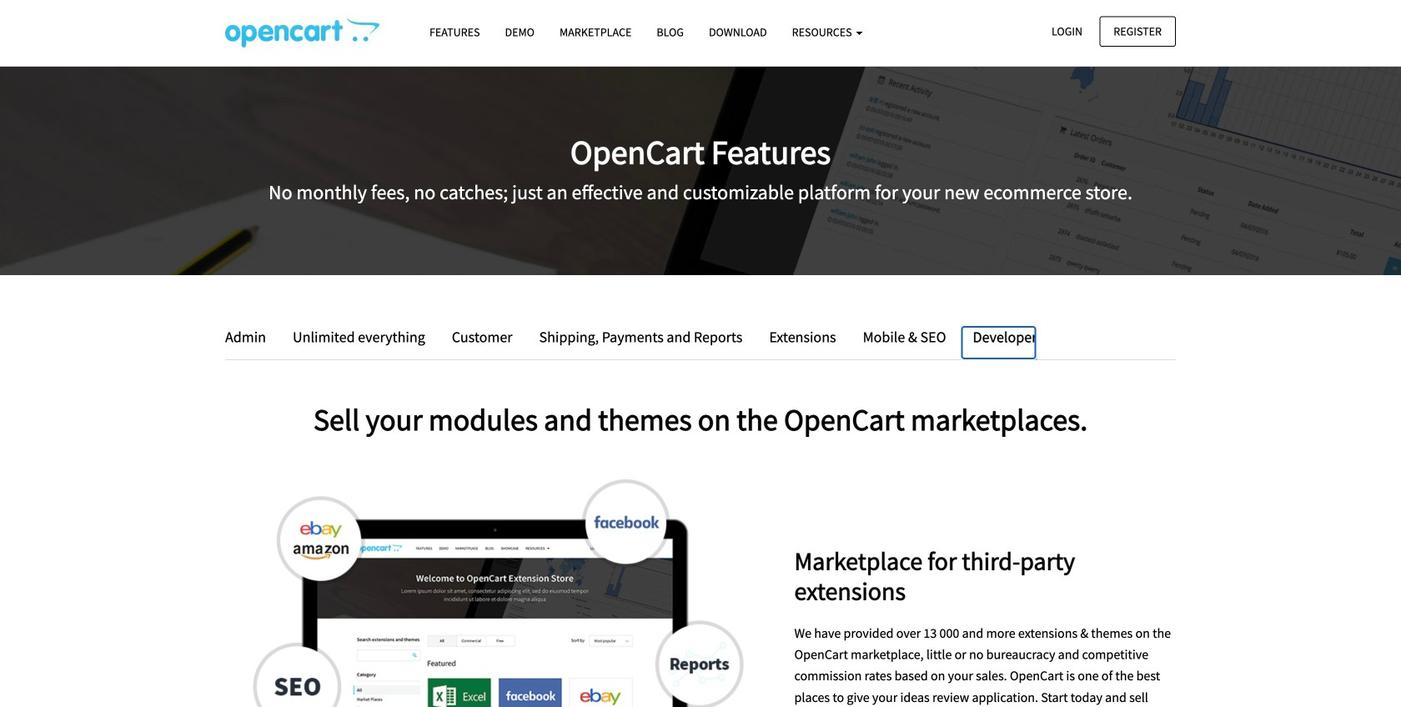 Task type: vqa. For each thing, say whether or not it's contained in the screenshot.
Opencart - Features image on the left top
yes



Task type: locate. For each thing, give the bounding box(es) containing it.
opencart - features image
[[225, 18, 380, 48]]



Task type: describe. For each thing, give the bounding box(es) containing it.
marketplace for third-party extensions image
[[225, 480, 770, 707]]



